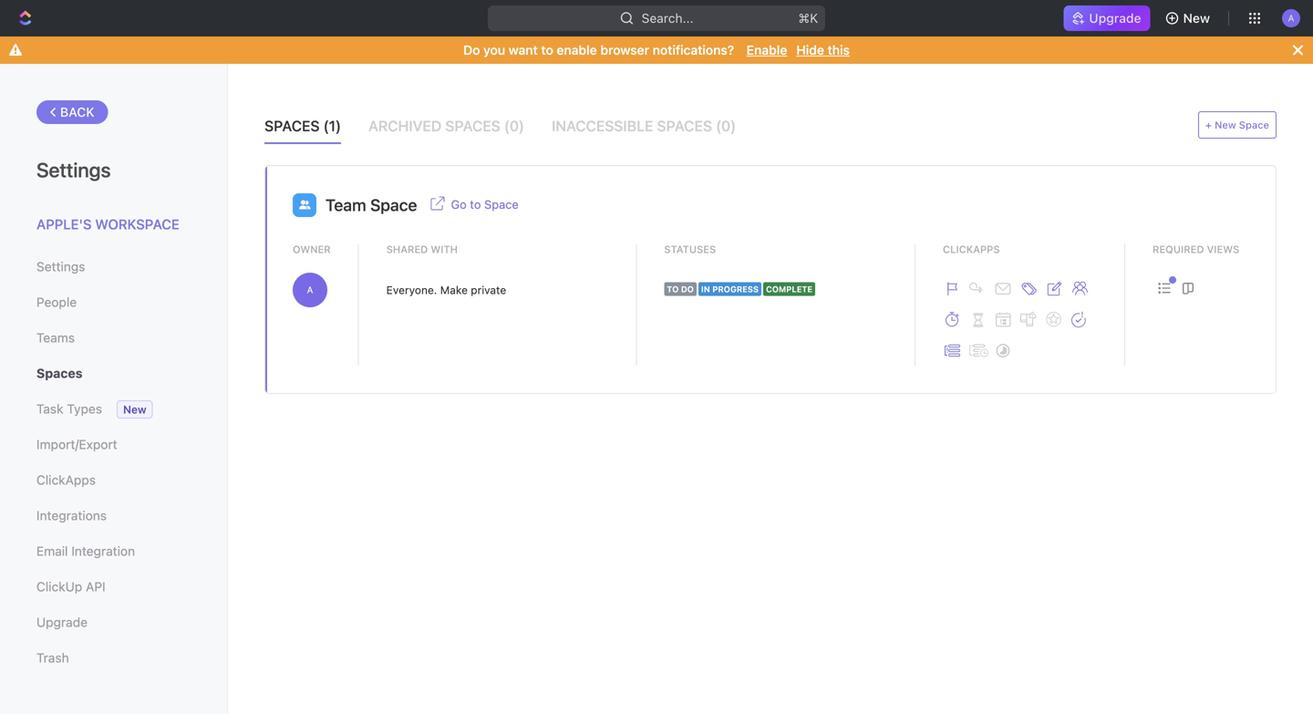 Task type: vqa. For each thing, say whether or not it's contained in the screenshot.
To Do dropdown button
no



Task type: locate. For each thing, give the bounding box(es) containing it.
space up shared
[[370, 195, 417, 215]]

settings inside 'link'
[[36, 259, 85, 274]]

archived spaces (0)
[[368, 117, 524, 135]]

enable
[[557, 42, 597, 57]]

a for topmost a dropdown button
[[1288, 13, 1294, 23]]

1 horizontal spatial (0)
[[716, 117, 736, 135]]

2 vertical spatial new
[[123, 403, 146, 416]]

a
[[1288, 13, 1294, 23], [307, 285, 313, 295]]

user group image
[[299, 200, 310, 209]]

1 vertical spatial upgrade
[[36, 615, 88, 630]]

upgrade link up the "trash" link
[[36, 607, 191, 638]]

1 vertical spatial settings
[[36, 259, 85, 274]]

spaces link
[[36, 358, 191, 389]]

enable
[[747, 42, 787, 57]]

to do in progress complete
[[667, 284, 813, 294]]

0 vertical spatial a
[[1288, 13, 1294, 23]]

progress
[[712, 284, 759, 294]]

spaces down teams
[[36, 366, 82, 381]]

1 horizontal spatial clickapps
[[943, 243, 1000, 255]]

0 vertical spatial new
[[1183, 10, 1210, 26]]

upgrade
[[1089, 10, 1141, 26], [36, 615, 88, 630]]

space for go to space
[[484, 197, 519, 211]]

(0) down want
[[504, 117, 524, 135]]

upgrade link left new button
[[1064, 5, 1150, 31]]

1 vertical spatial new
[[1215, 119, 1236, 131]]

back
[[60, 104, 95, 119]]

spaces left (1)
[[264, 117, 320, 135]]

1 horizontal spatial space
[[484, 197, 519, 211]]

1 vertical spatial a button
[[293, 273, 331, 307]]

browser
[[600, 42, 649, 57]]

space for + new space
[[1239, 119, 1269, 131]]

people
[[36, 295, 77, 310]]

archived
[[368, 117, 442, 135]]

space right go
[[484, 197, 519, 211]]

do
[[681, 284, 694, 294]]

upgrade down 'clickup'
[[36, 615, 88, 630]]

(0) down notifications?
[[716, 117, 736, 135]]

space
[[1239, 119, 1269, 131], [370, 195, 417, 215], [484, 197, 519, 211]]

clickapps link
[[36, 465, 191, 496]]

statuses
[[664, 243, 716, 255]]

0 horizontal spatial upgrade link
[[36, 607, 191, 638]]

make
[[440, 284, 468, 296]]

1 horizontal spatial new
[[1183, 10, 1210, 26]]

email
[[36, 543, 68, 559]]

1 vertical spatial a
[[307, 285, 313, 295]]

shared with
[[386, 243, 458, 255]]

0 horizontal spatial upgrade
[[36, 615, 88, 630]]

⌘k
[[798, 10, 818, 26]]

notifications?
[[653, 42, 734, 57]]

teams link
[[36, 322, 191, 353]]

a button
[[1277, 4, 1306, 33], [293, 273, 331, 307]]

in
[[701, 284, 710, 294]]

(0)
[[504, 117, 524, 135], [716, 117, 736, 135]]

everyone.
[[386, 284, 437, 296]]

shared
[[386, 243, 428, 255]]

0 horizontal spatial a
[[307, 285, 313, 295]]

want
[[509, 42, 538, 57]]

0 horizontal spatial to
[[470, 197, 481, 211]]

go
[[451, 197, 467, 211]]

1 horizontal spatial to
[[541, 42, 553, 57]]

1 vertical spatial to
[[470, 197, 481, 211]]

clickapps
[[943, 243, 1000, 255], [36, 472, 96, 487]]

0 horizontal spatial a button
[[293, 273, 331, 307]]

0 vertical spatial settings
[[36, 158, 111, 181]]

team
[[326, 195, 366, 215]]

settings
[[36, 158, 111, 181], [36, 259, 85, 274]]

2 vertical spatial to
[[667, 284, 679, 294]]

spaces
[[264, 117, 320, 135], [445, 117, 500, 135], [657, 117, 712, 135], [36, 366, 82, 381]]

settings up the apple's
[[36, 158, 111, 181]]

0 vertical spatial upgrade
[[1089, 10, 1141, 26]]

to right go
[[470, 197, 481, 211]]

settings up people
[[36, 259, 85, 274]]

1 vertical spatial clickapps
[[36, 472, 96, 487]]

team space
[[326, 195, 417, 215]]

to
[[541, 42, 553, 57], [470, 197, 481, 211], [667, 284, 679, 294]]

upgrade link
[[1064, 5, 1150, 31], [36, 607, 191, 638]]

to left do
[[667, 284, 679, 294]]

2 settings from the top
[[36, 259, 85, 274]]

new inside settings element
[[123, 403, 146, 416]]

(1)
[[323, 117, 341, 135]]

0 horizontal spatial (0)
[[504, 117, 524, 135]]

0 vertical spatial a button
[[1277, 4, 1306, 33]]

email integration link
[[36, 536, 191, 567]]

0 horizontal spatial clickapps
[[36, 472, 96, 487]]

apple's workspace
[[36, 216, 179, 232]]

0 horizontal spatial new
[[123, 403, 146, 416]]

new
[[1183, 10, 1210, 26], [1215, 119, 1236, 131], [123, 403, 146, 416]]

1 (0) from the left
[[504, 117, 524, 135]]

integrations link
[[36, 500, 191, 531]]

1 horizontal spatial a
[[1288, 13, 1294, 23]]

upgrade left new button
[[1089, 10, 1141, 26]]

clickup api
[[36, 579, 105, 594]]

2 horizontal spatial to
[[667, 284, 679, 294]]

0 horizontal spatial space
[[370, 195, 417, 215]]

1 horizontal spatial a button
[[1277, 4, 1306, 33]]

inaccessible spaces (0)
[[552, 117, 736, 135]]

(0) for inaccessible spaces (0)
[[716, 117, 736, 135]]

go to space link
[[451, 196, 519, 211]]

to right want
[[541, 42, 553, 57]]

2 horizontal spatial space
[[1239, 119, 1269, 131]]

1 vertical spatial upgrade link
[[36, 607, 191, 638]]

2 (0) from the left
[[716, 117, 736, 135]]

0 vertical spatial to
[[541, 42, 553, 57]]

space right +
[[1239, 119, 1269, 131]]

0 vertical spatial upgrade link
[[1064, 5, 1150, 31]]

1 horizontal spatial upgrade link
[[1064, 5, 1150, 31]]

clickapps inside settings element
[[36, 472, 96, 487]]



Task type: describe. For each thing, give the bounding box(es) containing it.
1 horizontal spatial upgrade
[[1089, 10, 1141, 26]]

you
[[483, 42, 505, 57]]

import/export link
[[36, 429, 191, 460]]

spaces (1)
[[264, 117, 341, 135]]

owner
[[293, 243, 331, 255]]

private
[[471, 284, 506, 296]]

settings link
[[36, 251, 191, 282]]

inaccessible
[[552, 117, 653, 135]]

+ new space
[[1205, 119, 1269, 131]]

spaces down notifications?
[[657, 117, 712, 135]]

0 vertical spatial clickapps
[[943, 243, 1000, 255]]

a for the bottom a dropdown button
[[307, 285, 313, 295]]

task
[[36, 401, 63, 416]]

teams
[[36, 330, 75, 345]]

views
[[1207, 243, 1240, 255]]

search...
[[642, 10, 693, 26]]

types
[[67, 401, 102, 416]]

(0) for archived spaces (0)
[[504, 117, 524, 135]]

do
[[463, 42, 480, 57]]

required views
[[1153, 243, 1240, 255]]

required
[[1153, 243, 1204, 255]]

+
[[1205, 119, 1212, 131]]

email integration
[[36, 543, 135, 559]]

clickup
[[36, 579, 82, 594]]

clickup api link
[[36, 571, 191, 602]]

apple's
[[36, 216, 92, 232]]

trash link
[[36, 642, 191, 673]]

new button
[[1158, 4, 1221, 33]]

api
[[86, 579, 105, 594]]

2 horizontal spatial new
[[1215, 119, 1236, 131]]

people link
[[36, 287, 191, 318]]

integration
[[71, 543, 135, 559]]

trash
[[36, 650, 69, 665]]

workspace
[[95, 216, 179, 232]]

task types
[[36, 401, 102, 416]]

1 settings from the top
[[36, 158, 111, 181]]

go to space
[[451, 197, 519, 211]]

spaces right archived
[[445, 117, 500, 135]]

with
[[431, 243, 458, 255]]

everyone. make private
[[386, 284, 506, 296]]

this
[[828, 42, 850, 57]]

settings element
[[0, 64, 228, 714]]

integrations
[[36, 508, 107, 523]]

spaces inside settings element
[[36, 366, 82, 381]]

back link
[[36, 100, 108, 124]]

complete
[[766, 284, 813, 294]]

new inside button
[[1183, 10, 1210, 26]]

hide
[[796, 42, 824, 57]]

import/export
[[36, 437, 117, 452]]

do you want to enable browser notifications? enable hide this
[[463, 42, 850, 57]]

upgrade inside settings element
[[36, 615, 88, 630]]



